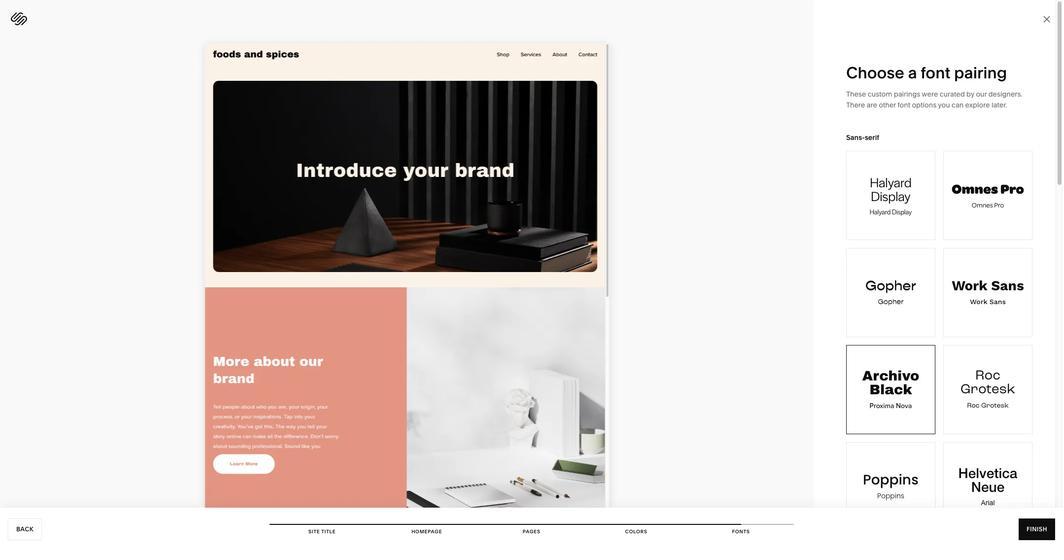 Task type: describe. For each thing, give the bounding box(es) containing it.
0 vertical spatial work
[[952, 278, 988, 294]]

there
[[847, 101, 866, 109]]

sans-
[[847, 133, 865, 142]]

0 vertical spatial font
[[921, 63, 951, 82]]

omnes pro omnes pro
[[952, 179, 1025, 210]]

0 vertical spatial omnes
[[952, 179, 999, 198]]

work sans work sans
[[952, 278, 1025, 306]]

pages
[[523, 529, 541, 535]]

gopher inside gopher gopher
[[878, 298, 904, 306]]

serif
[[865, 133, 880, 142]]

poppins inside poppins poppins
[[878, 491, 905, 501]]

black
[[870, 382, 913, 397]]

proxima
[[870, 401, 895, 411]]

1 vertical spatial halyard
[[870, 207, 891, 216]]

poppins poppins
[[863, 470, 919, 501]]

custom
[[868, 90, 893, 99]]

explore
[[966, 101, 990, 109]]

are
[[867, 101, 878, 109]]

archivo black proxima nova
[[863, 368, 920, 411]]

nova
[[896, 401, 912, 411]]

homepage
[[412, 529, 442, 535]]

a
[[909, 63, 917, 82]]

pairings
[[894, 90, 921, 99]]

neue
[[972, 479, 1005, 495]]

options
[[912, 101, 937, 109]]

curated
[[940, 90, 965, 99]]

helvetica neue arial
[[959, 465, 1018, 507]]

these
[[847, 90, 867, 99]]

grotesk inside roc grotesk roc grotesk
[[982, 401, 1009, 411]]

0 vertical spatial halyard
[[870, 173, 912, 191]]

site title
[[309, 529, 336, 535]]

0 vertical spatial poppins
[[863, 470, 919, 490]]

0 vertical spatial gopher
[[866, 277, 917, 294]]

1 vertical spatial roc
[[968, 401, 980, 411]]

roc grotesk roc grotesk
[[961, 366, 1016, 411]]

fonts
[[733, 529, 750, 535]]

font inside these custom pairings were curated by our designers. there are other font options you can explore later.
[[898, 101, 911, 109]]



Task type: locate. For each thing, give the bounding box(es) containing it.
None checkbox
[[944, 151, 1033, 240], [847, 346, 935, 434], [847, 443, 935, 531], [944, 151, 1033, 240], [847, 346, 935, 434], [847, 443, 935, 531]]

1 vertical spatial omnes
[[972, 200, 994, 210]]

font
[[921, 63, 951, 82], [898, 101, 911, 109]]

pro
[[1001, 179, 1025, 198], [995, 200, 1005, 210]]

arial
[[982, 499, 995, 507]]

other
[[879, 101, 896, 109]]

0 vertical spatial roc
[[976, 366, 1001, 386]]

back
[[16, 526, 34, 533]]

1 vertical spatial grotesk
[[982, 401, 1009, 411]]

display
[[871, 186, 911, 205], [892, 207, 912, 216]]

omnes
[[952, 179, 999, 198], [972, 200, 994, 210]]

halyard
[[870, 173, 912, 191], [870, 207, 891, 216]]

0 vertical spatial display
[[871, 186, 911, 205]]

site
[[309, 529, 320, 535]]

halyard display halyard display
[[870, 173, 912, 216]]

font up were
[[921, 63, 951, 82]]

designers.
[[989, 90, 1023, 99]]

1 vertical spatial poppins
[[878, 491, 905, 501]]

0 vertical spatial pro
[[1001, 179, 1025, 198]]

by
[[967, 90, 975, 99]]

choose a font pairing
[[847, 63, 1008, 82]]

archivo
[[863, 368, 920, 384]]

1 vertical spatial gopher
[[878, 298, 904, 306]]

grotesk
[[961, 380, 1016, 400], [982, 401, 1009, 411]]

can
[[952, 101, 964, 109]]

later.
[[992, 101, 1008, 109]]

roc
[[976, 366, 1001, 386], [968, 401, 980, 411]]

0 vertical spatial grotesk
[[961, 380, 1016, 400]]

None checkbox
[[847, 151, 935, 240], [847, 249, 935, 337], [944, 249, 1033, 337], [944, 346, 1033, 434], [944, 443, 1033, 531], [847, 151, 935, 240], [847, 249, 935, 337], [944, 249, 1033, 337], [944, 346, 1033, 434], [944, 443, 1033, 531]]

1 vertical spatial work
[[971, 298, 988, 306]]

choose
[[847, 63, 905, 82]]

these custom pairings were curated by our designers. there are other font options you can explore later.
[[847, 90, 1023, 109]]

1 vertical spatial sans
[[990, 298, 1006, 306]]

gopher
[[866, 277, 917, 294], [878, 298, 904, 306]]

pairing
[[955, 63, 1008, 82]]

1 vertical spatial display
[[892, 207, 912, 216]]

font down pairings
[[898, 101, 911, 109]]

our
[[977, 90, 987, 99]]

title
[[321, 529, 336, 535]]

back button
[[8, 519, 42, 540]]

0 horizontal spatial font
[[898, 101, 911, 109]]

you
[[939, 101, 951, 109]]

gopher gopher
[[866, 277, 917, 306]]

colors
[[626, 529, 648, 535]]

0 vertical spatial sans
[[992, 278, 1025, 294]]

poppins
[[863, 470, 919, 490], [878, 491, 905, 501]]

1 horizontal spatial font
[[921, 63, 951, 82]]

helvetica
[[959, 465, 1018, 481]]

were
[[922, 90, 939, 99]]

sans-serif
[[847, 133, 880, 142]]

work
[[952, 278, 988, 294], [971, 298, 988, 306]]

finish
[[1027, 526, 1048, 533]]

1 vertical spatial pro
[[995, 200, 1005, 210]]

sans
[[992, 278, 1025, 294], [990, 298, 1006, 306]]

1 vertical spatial font
[[898, 101, 911, 109]]

finish button
[[1019, 519, 1056, 540]]



Task type: vqa. For each thing, say whether or not it's contained in the screenshot.
Helvetica Neue Arial
yes



